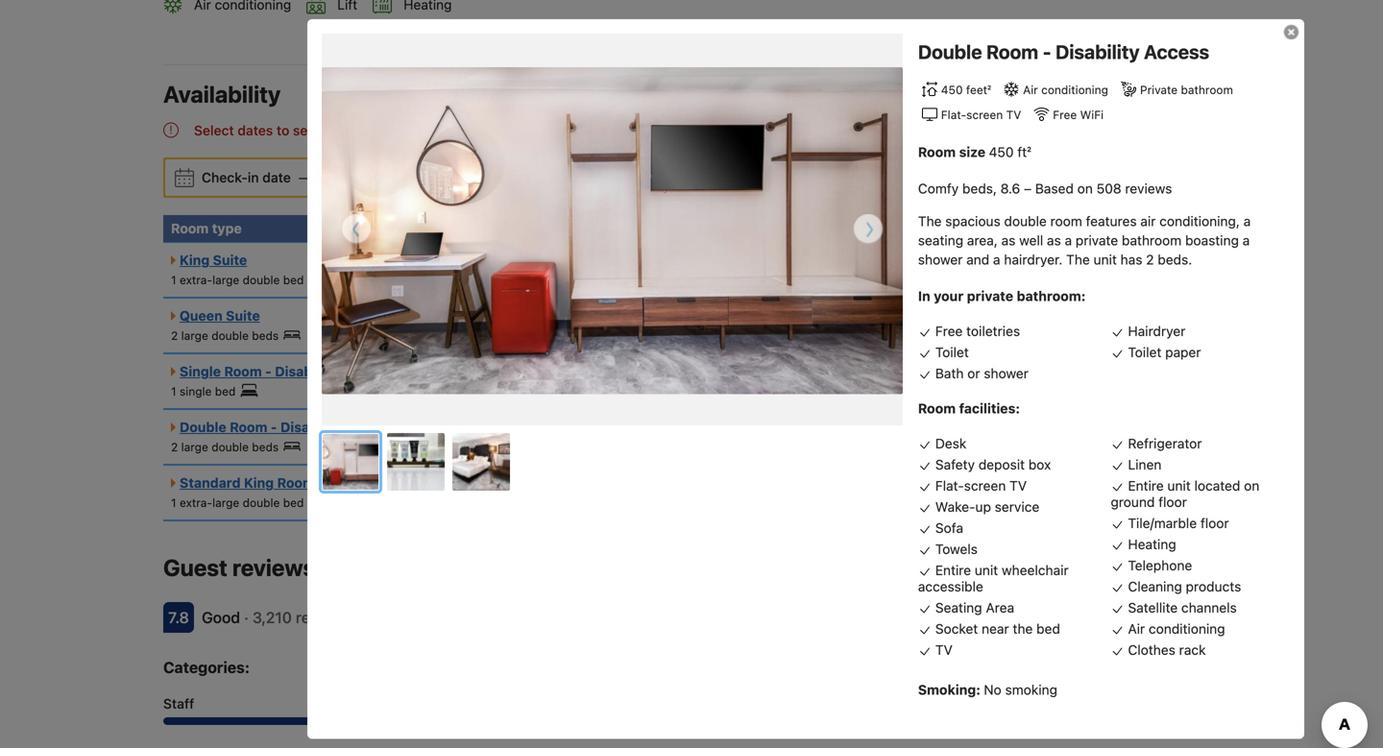 Task type: describe. For each thing, give the bounding box(es) containing it.
cleaning
[[1128, 579, 1182, 595]]

0 horizontal spatial ​
[[984, 682, 984, 698]]

1 extra-large double bed for suite
[[171, 273, 304, 287]]

check-out date button
[[310, 161, 424, 195]]

box
[[1029, 457, 1051, 473]]

private bathroom
[[1140, 83, 1233, 96]]

guest
[[163, 554, 228, 581]]

search
[[901, 170, 945, 185]]

ft²
[[1018, 144, 1032, 160]]

standard king room link
[[171, 475, 315, 491]]

1 extra-large double bed for king
[[171, 496, 304, 510]]

tile/marble
[[1128, 516, 1197, 531]]

4 adults, 3 children element for double room - disability access
[[787, 418, 896, 439]]

select dates to see this property's availability and prices
[[194, 123, 553, 138]]

2 check- from the left
[[318, 170, 364, 185]]

guests
[[861, 221, 906, 236]]

seating
[[918, 233, 964, 248]]

good · 3,210 reviews
[[202, 609, 350, 627]]

3,210
[[253, 609, 292, 627]]

0 horizontal spatial air conditioning
[[1023, 83, 1109, 96]]

in your private bathroom:
[[918, 288, 1086, 304]]

facilities:
[[959, 401, 1020, 417]]

floor inside entire unit located on ground floor
[[1159, 494, 1187, 510]]

room up search
[[918, 144, 956, 160]]

1 horizontal spatial ​
[[1024, 401, 1024, 417]]

desk
[[936, 436, 967, 452]]

1 horizontal spatial king
[[244, 475, 274, 491]]

clothes
[[1128, 642, 1176, 658]]

1 horizontal spatial 450
[[989, 144, 1014, 160]]

0 horizontal spatial double
[[180, 419, 226, 435]]

2 × from the top
[[803, 426, 810, 439]]

see availability
[[1114, 562, 1209, 577]]

1 check- from the left
[[202, 170, 248, 185]]

double down standard king room
[[243, 496, 280, 510]]

standard
[[180, 475, 241, 491]]

1 horizontal spatial air conditioning
[[1128, 621, 1225, 637]]

0 vertical spatial on
[[1078, 181, 1093, 197]]

entire for entire unit located on ground floor
[[1128, 478, 1164, 494]]

room up standard king room
[[230, 419, 267, 435]]

single room - disability access
[[180, 364, 388, 380]]

suite for king suite
[[213, 252, 247, 268]]

7.8
[[168, 609, 189, 627]]

of
[[844, 221, 857, 236]]

smoking:
[[918, 682, 981, 698]]

room down bath
[[918, 401, 956, 417]]

1 vertical spatial the
[[1066, 252, 1090, 268]]

queen suite
[[180, 308, 260, 324]]

0 vertical spatial reviews
[[1125, 181, 1172, 197]]

standard king room
[[180, 475, 315, 491]]

1 vertical spatial double room - disability access
[[180, 419, 393, 435]]

room facilities: ​
[[918, 401, 1024, 417]]

extra- for king
[[180, 273, 212, 287]]

beds.
[[1158, 252, 1192, 268]]

508
[[1097, 181, 1122, 197]]

shower inside the spacious double room features air conditioning, a seating area, as well as a private bathroom boasting a shower and a hairdryer. the unit has 2 beds.
[[918, 252, 963, 268]]

double inside the spacious double room features air conditioning, a seating area, as well as a private bathroom boasting a shower and a hairdryer. the unit has 2 beds.
[[1004, 213, 1047, 229]]

large down standard
[[212, 496, 239, 510]]

1 date from the left
[[263, 170, 291, 185]]

telephone
[[1128, 558, 1193, 574]]

cleaning products
[[1128, 579, 1242, 595]]

select dates to see this property's availability and prices region
[[163, 119, 1220, 142]]

availability
[[163, 81, 281, 108]]

1 vertical spatial flat-screen tv
[[936, 478, 1027, 494]]

2 large double beds for double
[[171, 441, 279, 454]]

room
[[1051, 213, 1083, 229]]

hairdryer
[[1128, 323, 1186, 339]]

check-in date button
[[194, 161, 299, 195]]

1 vertical spatial photo of double room - disability access #1 image
[[323, 434, 380, 492]]

double up standard king room link
[[212, 441, 249, 454]]

prices
[[513, 123, 553, 138]]

wifi
[[1080, 108, 1104, 122]]

8.6
[[1001, 181, 1020, 197]]

2 vertical spatial reviews
[[296, 609, 350, 627]]

0 vertical spatial flat-screen tv
[[941, 108, 1021, 122]]

paper
[[1165, 345, 1201, 360]]

entire unit located on ground floor
[[1111, 478, 1260, 510]]

located
[[1195, 478, 1241, 494]]

categories:
[[163, 659, 250, 677]]

0 horizontal spatial the
[[918, 213, 942, 229]]

room up feet² at the right
[[987, 40, 1039, 63]]

bath or shower
[[936, 366, 1029, 382]]

bathroom inside the spacious double room features air conditioning, a seating area, as well as a private bathroom boasting a shower and a hairdryer. the unit has 2 beds.
[[1122, 233, 1182, 248]]

wheelchair
[[1002, 563, 1069, 578]]

queen
[[180, 308, 223, 324]]

area,
[[967, 233, 998, 248]]

1 vertical spatial flat-
[[936, 478, 964, 494]]

see
[[1114, 562, 1138, 577]]

bath
[[936, 366, 964, 382]]

1 vertical spatial screen
[[964, 478, 1006, 494]]

1 as from the left
[[1002, 233, 1016, 248]]

entire unit wheelchair accessible
[[918, 563, 1069, 595]]

photo of double room - disability access #2 image
[[387, 433, 445, 491]]

beds for room
[[252, 441, 279, 454]]

0 vertical spatial double
[[918, 40, 982, 63]]

property's
[[346, 123, 412, 138]]

- for 2 large double beds
[[271, 419, 277, 435]]

0 vertical spatial photo of double room - disability access #1 image
[[322, 67, 903, 394]]

and inside region
[[486, 123, 510, 138]]

a down room
[[1065, 233, 1072, 248]]

+ for queen suite
[[827, 314, 834, 327]]

room type
[[171, 221, 242, 236]]

safety
[[936, 457, 975, 473]]

2 date from the left
[[388, 170, 417, 185]]

on inside entire unit located on ground floor
[[1244, 478, 1260, 494]]

rack
[[1179, 642, 1206, 658]]

clothes rack
[[1128, 642, 1206, 658]]

unit for entire unit located on ground floor
[[1168, 478, 1191, 494]]

single
[[180, 385, 212, 398]]

unit inside the spacious double room features air conditioning, a seating area, as well as a private bathroom boasting a shower and a hairdryer. the unit has 2 beds.
[[1094, 252, 1117, 268]]

satellite
[[1128, 600, 1178, 616]]

heating
[[1128, 537, 1177, 553]]

queen suite link
[[171, 308, 260, 324]]

free for free wifi
[[1053, 108, 1077, 122]]

unit for entire unit wheelchair accessible
[[975, 563, 998, 578]]

hairdryer.
[[1004, 252, 1063, 268]]

satellite channels
[[1128, 600, 1237, 616]]

scored 7.8 element
[[163, 602, 194, 633]]

no
[[984, 682, 1002, 698]]

room up king suite link
[[171, 221, 209, 236]]

4 adults, 3 children element for queen suite
[[787, 307, 896, 328]]

2 inside the spacious double room features air conditioning, a seating area, as well as a private bathroom boasting a shower and a hairdryer. the unit has 2 beds.
[[1146, 252, 1154, 268]]

seating
[[936, 600, 982, 616]]

photo of double room - disability access #3 image
[[452, 433, 510, 491]]

service
[[995, 499, 1040, 515]]

2 adults, 1 child element
[[787, 251, 868, 272]]

towels
[[936, 541, 978, 557]]

guest reviews
[[163, 554, 315, 581]]

toilet for toilet paper
[[1128, 345, 1162, 360]]

linen
[[1128, 457, 1162, 473]]

refrigerator
[[1128, 436, 1202, 452]]

1 × from the top
[[803, 315, 810, 328]]

conditioning,
[[1160, 213, 1240, 229]]

feet²
[[966, 83, 992, 96]]

well
[[1019, 233, 1043, 248]]

ground
[[1111, 494, 1155, 510]]

accessible
[[918, 579, 984, 595]]

0 vertical spatial disability
[[1056, 40, 1140, 63]]

type
[[212, 221, 242, 236]]

reviews inside "element"
[[232, 554, 315, 581]]

features
[[1086, 213, 1137, 229]]

sofa
[[936, 520, 964, 536]]

staff
[[163, 696, 194, 712]]

comfy
[[918, 181, 959, 197]]

1 for king suite
[[171, 273, 176, 287]]

up
[[976, 499, 991, 515]]

select
[[194, 123, 234, 138]]

1 vertical spatial private
[[967, 288, 1014, 304]]

1 vertical spatial air
[[1128, 621, 1145, 637]]

·
[[244, 609, 249, 627]]

0 vertical spatial conditioning
[[1041, 83, 1109, 96]]

check-in date — check-out date
[[202, 170, 417, 185]]

wake-up service
[[936, 499, 1040, 515]]

double room - disability access link
[[171, 419, 393, 435]]

good
[[202, 609, 240, 627]]

private inside the spacious double room features air conditioning, a seating area, as well as a private bathroom boasting a shower and a hairdryer. the unit has 2 beds.
[[1076, 233, 1118, 248]]



Task type: vqa. For each thing, say whether or not it's contained in the screenshot.
28 "cell"
no



Task type: locate. For each thing, give the bounding box(es) containing it.
0 horizontal spatial air
[[1023, 83, 1038, 96]]

staff 7.9 meter
[[163, 718, 500, 725]]

socket near the bed
[[936, 621, 1060, 637]]

on left 508
[[1078, 181, 1093, 197]]

double down king suite
[[243, 273, 280, 287]]

toilet for toilet
[[936, 345, 969, 360]]

1 vertical spatial tv
[[1010, 478, 1027, 494]]

2 vertical spatial tv
[[936, 642, 953, 658]]

suite
[[213, 252, 247, 268], [226, 308, 260, 324]]

0 vertical spatial bathroom
[[1181, 83, 1233, 96]]

unit inside entire unit located on ground floor
[[1168, 478, 1191, 494]]

0 horizontal spatial 450
[[941, 83, 963, 96]]

in
[[918, 288, 931, 304]]

1 horizontal spatial air
[[1128, 621, 1145, 637]]

1 vertical spatial 4 adults, 3 children element
[[787, 418, 896, 439]]

photo of double room - disability access #1 image
[[322, 67, 903, 394], [323, 434, 380, 492]]

spacious
[[946, 213, 1001, 229]]

free wifi
[[1053, 108, 1104, 122]]

1 for standard king room
[[171, 496, 176, 510]]

2 for queen suite
[[171, 329, 178, 343]]

0 vertical spatial free
[[1053, 108, 1077, 122]]

​ right facilities:
[[1024, 401, 1024, 417]]

review categories element
[[163, 656, 250, 679]]

seating area
[[936, 600, 1015, 616]]

extra- down king suite link
[[180, 273, 212, 287]]

toiletries
[[967, 323, 1020, 339]]

1 vertical spatial conditioning
[[1149, 621, 1225, 637]]

2 large double beds down the 'queen suite' on the top of page
[[171, 329, 279, 343]]

out
[[364, 170, 385, 185]]

​ right smoking:
[[984, 682, 984, 698]]

0 horizontal spatial date
[[263, 170, 291, 185]]

0 vertical spatial entire
[[1128, 478, 1164, 494]]

availability inside button
[[1142, 562, 1209, 577]]

a right conditioning,
[[1244, 213, 1251, 229]]

flat-screen tv up up
[[936, 478, 1027, 494]]

0 vertical spatial suite
[[213, 252, 247, 268]]

tv down socket
[[936, 642, 953, 658]]

double down the 'queen suite' on the top of page
[[212, 329, 249, 343]]

toilet down hairdryer
[[1128, 345, 1162, 360]]

1 horizontal spatial check-
[[318, 170, 364, 185]]

flat- down 450 feet²
[[941, 108, 967, 122]]

number of guests
[[787, 221, 906, 236]]

–
[[1024, 181, 1032, 197]]

0 vertical spatial screen
[[967, 108, 1003, 122]]

2 horizontal spatial unit
[[1168, 478, 1191, 494]]

2 large double beds up standard
[[171, 441, 279, 454]]

reviews
[[1125, 181, 1172, 197], [232, 554, 315, 581], [296, 609, 350, 627]]

reviews right '3,210'
[[296, 609, 350, 627]]

entire inside the entire unit wheelchair accessible
[[936, 563, 971, 578]]

private down 'features'
[[1076, 233, 1118, 248]]

1 vertical spatial 4
[[812, 426, 819, 439]]

1 horizontal spatial the
[[1066, 252, 1090, 268]]

2 vertical spatial 2
[[171, 441, 178, 454]]

2 for double room - disability access
[[171, 441, 178, 454]]

2 down 'queen suite' "link"
[[171, 329, 178, 343]]

on
[[1078, 181, 1093, 197], [1244, 478, 1260, 494]]

0 vertical spatial air
[[1023, 83, 1038, 96]]

1 vertical spatial double
[[180, 419, 226, 435]]

conditioning
[[1041, 83, 1109, 96], [1149, 621, 1225, 637]]

large
[[212, 273, 239, 287], [181, 329, 208, 343], [181, 441, 208, 454], [212, 496, 239, 510]]

availability up cleaning products
[[1142, 562, 1209, 577]]

see
[[293, 123, 315, 138]]

conditioning up free wifi
[[1041, 83, 1109, 96]]

1 4 from the top
[[812, 315, 819, 328]]

unit
[[1094, 252, 1117, 268], [1168, 478, 1191, 494], [975, 563, 998, 578]]

shower right or
[[984, 366, 1029, 382]]

room
[[987, 40, 1039, 63], [918, 144, 956, 160], [171, 221, 209, 236], [224, 364, 262, 380], [918, 401, 956, 417], [230, 419, 267, 435], [277, 475, 315, 491]]

channels
[[1182, 600, 1237, 616]]

0 horizontal spatial floor
[[1159, 494, 1187, 510]]

1 vertical spatial suite
[[226, 308, 260, 324]]

2 vertical spatial disability
[[280, 419, 343, 435]]

1 extra-large double bed
[[171, 273, 304, 287], [171, 496, 304, 510]]

2 vertical spatial access
[[346, 419, 393, 435]]

1 vertical spatial shower
[[984, 366, 1029, 382]]

and down "area,"
[[967, 252, 990, 268]]

screen down feet² at the right
[[967, 108, 1003, 122]]

0 vertical spatial floor
[[1159, 494, 1187, 510]]

socket
[[936, 621, 978, 637]]

large up standard
[[181, 441, 208, 454]]

flat-screen tv down feet² at the right
[[941, 108, 1021, 122]]

double down 1 single bed
[[180, 419, 226, 435]]

1 horizontal spatial as
[[1047, 233, 1061, 248]]

disability
[[1056, 40, 1140, 63], [275, 364, 337, 380], [280, 419, 343, 435]]

1 vertical spatial 2 large double beds
[[171, 441, 279, 454]]

0 vertical spatial 2
[[1146, 252, 1154, 268]]

1 horizontal spatial private
[[1076, 233, 1118, 248]]

0 vertical spatial ×
[[803, 315, 810, 328]]

0 vertical spatial king
[[180, 252, 210, 268]]

4 adults, 3 children element
[[787, 307, 896, 328], [787, 418, 896, 439]]

1 vertical spatial 450
[[989, 144, 1014, 160]]

1 up guest
[[171, 496, 176, 510]]

0 vertical spatial +
[[826, 258, 833, 272]]

access for 1 single bed
[[340, 364, 388, 380]]

0 vertical spatial air conditioning
[[1023, 83, 1109, 96]]

air right feet² at the right
[[1023, 83, 1038, 96]]

1 2 large double beds from the top
[[171, 329, 279, 343]]

1 horizontal spatial unit
[[1094, 252, 1117, 268]]

beds down double room - disability access link
[[252, 441, 279, 454]]

× 4
[[803, 315, 819, 328], [803, 426, 819, 439]]

1 horizontal spatial availability
[[1142, 562, 1209, 577]]

unit inside the entire unit wheelchair accessible
[[975, 563, 998, 578]]

1 vertical spatial -
[[265, 364, 272, 380]]

free left wifi
[[1053, 108, 1077, 122]]

450 left ft²
[[989, 144, 1014, 160]]

2 toilet from the left
[[1128, 345, 1162, 360]]

1 extra-large double bed down king suite
[[171, 273, 304, 287]]

0 vertical spatial unit
[[1094, 252, 1117, 268]]

date
[[263, 170, 291, 185], [388, 170, 417, 185]]

a right boasting
[[1243, 233, 1250, 248]]

0 horizontal spatial on
[[1078, 181, 1093, 197]]

king right standard
[[244, 475, 274, 491]]

room down double room - disability access link
[[277, 475, 315, 491]]

as right well
[[1047, 233, 1061, 248]]

1 vertical spatial reviews
[[232, 554, 315, 581]]

products
[[1186, 579, 1242, 595]]

0 vertical spatial -
[[1043, 40, 1052, 63]]

1 vertical spatial entire
[[936, 563, 971, 578]]

0 horizontal spatial king
[[180, 252, 210, 268]]

bathroom right "private" at the right top of page
[[1181, 83, 1233, 96]]

0 horizontal spatial toilet
[[936, 345, 969, 360]]

a
[[1244, 213, 1251, 229], [1065, 233, 1072, 248], [1243, 233, 1250, 248], [993, 252, 1001, 268]]

+ inside 2 adults, 1 child element
[[826, 258, 833, 272]]

flat-
[[941, 108, 967, 122], [936, 478, 964, 494]]

450 left feet² at the right
[[941, 83, 963, 96]]

1 beds from the top
[[252, 329, 279, 343]]

0 vertical spatial the
[[918, 213, 942, 229]]

rated good element
[[202, 609, 240, 627]]

free
[[1053, 108, 1077, 122], [936, 323, 963, 339]]

screen up up
[[964, 478, 1006, 494]]

1 vertical spatial free
[[936, 323, 963, 339]]

entire
[[1128, 478, 1164, 494], [936, 563, 971, 578]]

0 horizontal spatial availability
[[416, 123, 483, 138]]

1 left single
[[171, 385, 176, 398]]

0 vertical spatial access
[[1144, 40, 1210, 63]]

suite down type
[[213, 252, 247, 268]]

conditioning down satellite channels
[[1149, 621, 1225, 637]]

0 vertical spatial 4 adults, 3 children element
[[787, 307, 896, 328]]

1 1 extra-large double bed from the top
[[171, 273, 304, 287]]

air up clothes
[[1128, 621, 1145, 637]]

1 extra- from the top
[[180, 273, 212, 287]]

deposit
[[979, 457, 1025, 473]]

bed
[[283, 273, 304, 287], [215, 385, 236, 398], [283, 496, 304, 510], [1037, 621, 1060, 637]]

1 4 adults, 3 children element from the top
[[787, 307, 896, 328]]

air conditioning down satellite channels
[[1128, 621, 1225, 637]]

2 vertical spatial 1
[[171, 496, 176, 510]]

—
[[299, 170, 310, 185]]

1 vertical spatial unit
[[1168, 478, 1191, 494]]

check-
[[202, 170, 248, 185], [318, 170, 364, 185]]

safety deposit box
[[936, 457, 1051, 473]]

availability right property's
[[416, 123, 483, 138]]

tile/marble floor
[[1128, 516, 1229, 531]]

the down room
[[1066, 252, 1090, 268]]

beds,
[[963, 181, 997, 197]]

search button
[[878, 160, 968, 196]]

on right located
[[1244, 478, 1260, 494]]

entire inside entire unit located on ground floor
[[1128, 478, 1164, 494]]

2 large double beds for queen
[[171, 329, 279, 343]]

availability
[[416, 123, 483, 138], [1142, 562, 1209, 577]]

1 extra-large double bed down standard king room link
[[171, 496, 304, 510]]

2 4 from the top
[[812, 426, 819, 439]]

+ for king suite
[[826, 258, 833, 272]]

unit left has
[[1094, 252, 1117, 268]]

1 horizontal spatial and
[[967, 252, 990, 268]]

2
[[1146, 252, 1154, 268], [171, 329, 178, 343], [171, 441, 178, 454]]

0 vertical spatial 450
[[941, 83, 963, 96]]

2 1 from the top
[[171, 385, 176, 398]]

king suite link
[[171, 252, 247, 268]]

2 beds from the top
[[252, 441, 279, 454]]

2 4 adults, 3 children element from the top
[[787, 418, 896, 439]]

air
[[1141, 213, 1156, 229]]

beds for suite
[[252, 329, 279, 343]]

0 horizontal spatial private
[[967, 288, 1014, 304]]

0 vertical spatial 1 extra-large double bed
[[171, 273, 304, 287]]

entire up ground
[[1128, 478, 1164, 494]]

floor up tile/marble floor on the right of page
[[1159, 494, 1187, 510]]

0 horizontal spatial as
[[1002, 233, 1016, 248]]

air conditioning up free wifi
[[1023, 83, 1109, 96]]

flat- down safety
[[936, 478, 964, 494]]

as
[[1002, 233, 1016, 248], [1047, 233, 1061, 248]]

king down room type
[[180, 252, 210, 268]]

guest reviews element
[[163, 552, 1095, 583]]

disability down single room - disability access
[[280, 419, 343, 435]]

private
[[1140, 83, 1178, 96]]

0 vertical spatial ​
[[1024, 401, 1024, 417]]

1 vertical spatial availability
[[1142, 562, 1209, 577]]

0 vertical spatial private
[[1076, 233, 1118, 248]]

tv up ft²
[[1006, 108, 1021, 122]]

1 toilet from the left
[[936, 345, 969, 360]]

1 horizontal spatial free
[[1053, 108, 1077, 122]]

beds
[[252, 329, 279, 343], [252, 441, 279, 454]]

1 vertical spatial access
[[340, 364, 388, 380]]

near
[[982, 621, 1009, 637]]

date right in
[[263, 170, 291, 185]]

suite for queen suite
[[226, 308, 260, 324]]

and inside the spacious double room features air conditioning, a seating area, as well as a private bathroom boasting a shower and a hairdryer. the unit has 2 beds.
[[967, 252, 990, 268]]

private up toiletries
[[967, 288, 1014, 304]]

2 extra- from the top
[[180, 496, 212, 510]]

floor down located
[[1201, 516, 1229, 531]]

disability up double room - disability access link
[[275, 364, 337, 380]]

2 right has
[[1146, 252, 1154, 268]]

room size 450 ft²
[[918, 144, 1032, 160]]

0 vertical spatial flat-
[[941, 108, 967, 122]]

1 down king suite link
[[171, 273, 176, 287]]

free down 'your'
[[936, 323, 963, 339]]

1 vertical spatial beds
[[252, 441, 279, 454]]

access for 2 large double beds
[[346, 419, 393, 435]]

4
[[812, 315, 819, 328], [812, 426, 819, 439]]

disability for 2 large double beds
[[280, 419, 343, 435]]

1 × 4 from the top
[[803, 315, 819, 328]]

unit down 'towels'
[[975, 563, 998, 578]]

check- right the —
[[318, 170, 364, 185]]

large down queen
[[181, 329, 208, 343]]

450 feet²
[[941, 83, 992, 96]]

extra- for standard
[[180, 496, 212, 510]]

1 vertical spatial disability
[[275, 364, 337, 380]]

the
[[918, 213, 942, 229], [1066, 252, 1090, 268]]

beds up single room - disability access link
[[252, 329, 279, 343]]

0 horizontal spatial shower
[[918, 252, 963, 268]]

0 vertical spatial double room - disability access
[[918, 40, 1210, 63]]

extra- down standard
[[180, 496, 212, 510]]

0 horizontal spatial unit
[[975, 563, 998, 578]]

air conditioning
[[1023, 83, 1109, 96], [1128, 621, 1225, 637]]

and left prices
[[486, 123, 510, 138]]

and
[[486, 123, 510, 138], [967, 252, 990, 268]]

1 horizontal spatial date
[[388, 170, 417, 185]]

flat-screen tv
[[941, 108, 1021, 122], [936, 478, 1027, 494]]

the up the seating
[[918, 213, 942, 229]]

1 vertical spatial on
[[1244, 478, 1260, 494]]

0 horizontal spatial check-
[[202, 170, 248, 185]]

1 vertical spatial 1
[[171, 385, 176, 398]]

1 horizontal spatial floor
[[1201, 516, 1229, 531]]

check- down select
[[202, 170, 248, 185]]

reviews up air
[[1125, 181, 1172, 197]]

smoking
[[1005, 682, 1058, 698]]

room right single
[[224, 364, 262, 380]]

a down "area,"
[[993, 252, 1001, 268]]

1 vertical spatial air conditioning
[[1128, 621, 1225, 637]]

double up well
[[1004, 213, 1047, 229]]

disability for 1 single bed
[[275, 364, 337, 380]]

toilet up bath
[[936, 345, 969, 360]]

- for 1 single bed
[[265, 364, 272, 380]]

air
[[1023, 83, 1038, 96], [1128, 621, 1145, 637]]

double up 450 feet²
[[918, 40, 982, 63]]

1 single bed
[[171, 385, 236, 398]]

2 as from the left
[[1047, 233, 1061, 248]]

double room - disability access down single room - disability access
[[180, 419, 393, 435]]

free toiletries
[[936, 323, 1020, 339]]

date right out
[[388, 170, 417, 185]]

entire up the accessible
[[936, 563, 971, 578]]

your
[[934, 288, 964, 304]]

suite right queen
[[226, 308, 260, 324]]

tv up service
[[1010, 478, 1027, 494]]

as left well
[[1002, 233, 1016, 248]]

tv
[[1006, 108, 1021, 122], [1010, 478, 1027, 494], [936, 642, 953, 658]]

access
[[1144, 40, 1210, 63], [340, 364, 388, 380], [346, 419, 393, 435]]

in
[[248, 170, 259, 185]]

to
[[277, 123, 289, 138]]

disability up wifi
[[1056, 40, 1140, 63]]

double room - disability access up free wifi
[[918, 40, 1210, 63]]

toilet
[[936, 345, 969, 360], [1128, 345, 1162, 360]]

0 horizontal spatial and
[[486, 123, 510, 138]]

see availability button
[[1102, 552, 1220, 587]]

0 vertical spatial 2 large double beds
[[171, 329, 279, 343]]

2 vertical spatial +
[[827, 425, 834, 439]]

1 1 from the top
[[171, 273, 176, 287]]

2 down 1 single bed
[[171, 441, 178, 454]]

availability inside region
[[416, 123, 483, 138]]

3 1 from the top
[[171, 496, 176, 510]]

wake-
[[936, 499, 976, 515]]

bathroom down air
[[1122, 233, 1182, 248]]

0 vertical spatial availability
[[416, 123, 483, 138]]

2 1 extra-large double bed from the top
[[171, 496, 304, 510]]

free for free toiletries
[[936, 323, 963, 339]]

1 vertical spatial extra-
[[180, 496, 212, 510]]

2 vertical spatial -
[[271, 419, 277, 435]]

bathroom:
[[1017, 288, 1086, 304]]

1 vertical spatial 2
[[171, 329, 178, 343]]

0 vertical spatial extra-
[[180, 273, 212, 287]]

entire for entire unit wheelchair accessible
[[936, 563, 971, 578]]

extra-
[[180, 273, 212, 287], [180, 496, 212, 510]]

2 × 4 from the top
[[803, 426, 819, 439]]

large down king suite
[[212, 273, 239, 287]]

reviews up '3,210'
[[232, 554, 315, 581]]

double
[[918, 40, 982, 63], [180, 419, 226, 435]]

0 vertical spatial and
[[486, 123, 510, 138]]

2 2 large double beds from the top
[[171, 441, 279, 454]]

unit up tile/marble floor on the right of page
[[1168, 478, 1191, 494]]

king suite
[[180, 252, 247, 268]]

or
[[968, 366, 980, 382]]

1 for single room - disability access
[[171, 385, 176, 398]]

double
[[1004, 213, 1047, 229], [243, 273, 280, 287], [212, 329, 249, 343], [212, 441, 249, 454], [243, 496, 280, 510]]

1 horizontal spatial double room - disability access
[[918, 40, 1210, 63]]

0 vertical spatial tv
[[1006, 108, 1021, 122]]

single
[[180, 364, 221, 380]]

shower down the seating
[[918, 252, 963, 268]]



